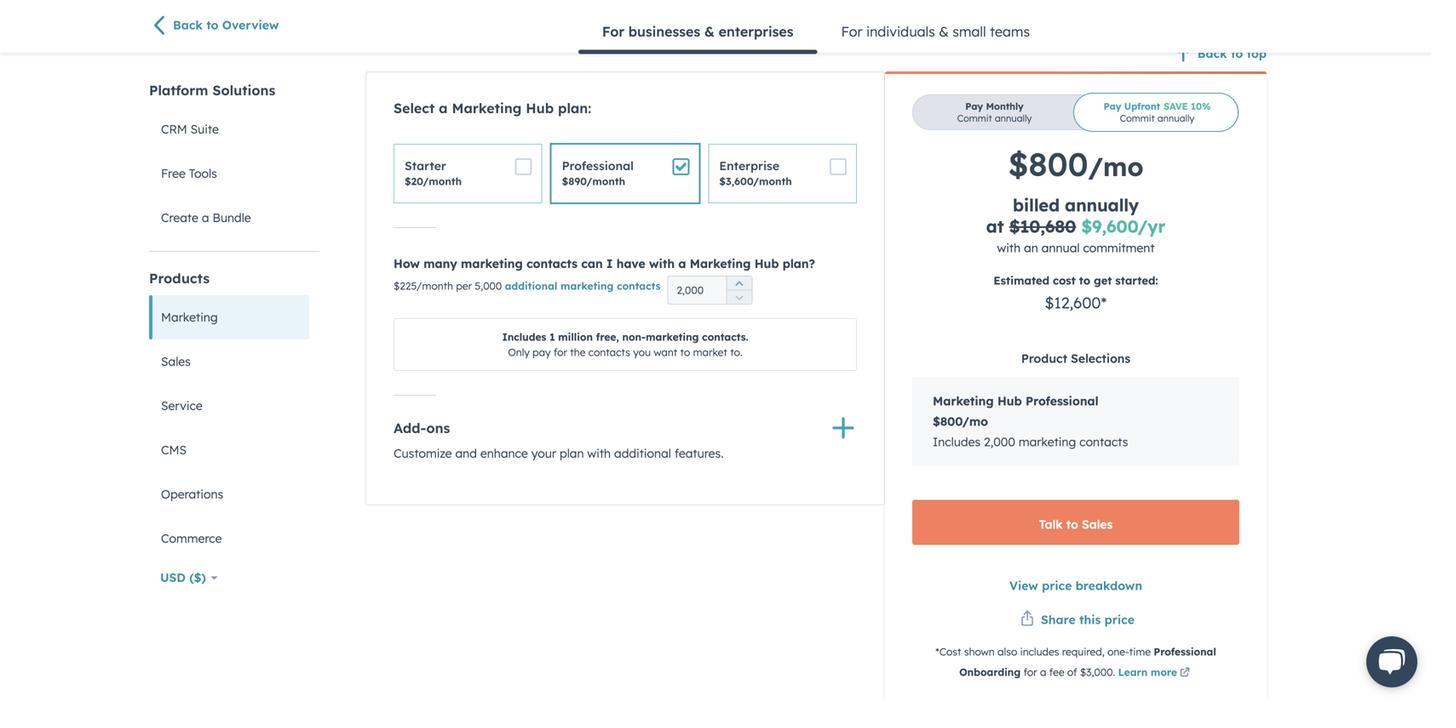 Task type: vqa. For each thing, say whether or not it's contained in the screenshot.
also
yes



Task type: describe. For each thing, give the bounding box(es) containing it.
annually inside pay upfront save 10% commit annually
[[1157, 112, 1195, 124]]

sales link
[[149, 340, 309, 384]]

at
[[986, 216, 1004, 237]]

/month down many
[[416, 280, 453, 292]]

back to top button
[[1174, 43, 1267, 65]]

with inside billed annually at $10,680 $9,600 /yr with an annual commitment
[[997, 241, 1021, 255]]

top
[[1247, 46, 1267, 61]]

includes inside includes 1 million free, non-marketing contacts. only pay for the contacts you want to market to.
[[502, 331, 546, 344]]

to for overview
[[206, 18, 218, 33]]

learn more link
[[1118, 667, 1192, 682]]

pay for upfront
[[1104, 100, 1121, 112]]

2,000
[[984, 435, 1015, 450]]

for businesses & enterprises link
[[578, 11, 817, 54]]

professional for professional onboarding
[[1154, 646, 1216, 659]]

calculate your price
[[712, 11, 920, 37]]

pay monthly commit annually
[[957, 100, 1032, 124]]

plan
[[560, 446, 584, 461]]

commitment
[[1083, 241, 1155, 255]]

enhance
[[480, 446, 528, 461]]

can
[[581, 256, 603, 271]]

back for back to top
[[1197, 46, 1227, 61]]

& for businesses
[[704, 23, 715, 40]]

link opens in a new window image
[[1180, 667, 1190, 682]]

suite
[[190, 122, 219, 137]]

required,
[[1062, 646, 1105, 659]]

marketing down the can
[[561, 280, 614, 292]]

commerce
[[161, 532, 222, 546]]

$12,600
[[1045, 293, 1101, 313]]

enterprises
[[719, 23, 793, 40]]

contacts inside includes 1 million free, non-marketing contacts. only pay for the contacts you want to market to.
[[588, 346, 630, 359]]

& for individuals
[[939, 23, 949, 40]]

hub inside marketing hub professional $800 /mo includes 2,000 marketing contacts
[[997, 394, 1022, 409]]

professional $890 /month
[[562, 158, 634, 188]]

commit inside pay upfront save 10% commit annually
[[1120, 112, 1155, 124]]

annual
[[1042, 241, 1080, 255]]

many
[[424, 256, 457, 271]]

plan:
[[558, 100, 591, 117]]

more
[[1151, 667, 1177, 679]]

started:
[[1115, 274, 1158, 288]]

operations link
[[149, 473, 309, 517]]

small
[[953, 23, 986, 40]]

free tools
[[161, 166, 217, 181]]

to for top
[[1231, 46, 1243, 61]]

price inside button
[[1042, 579, 1072, 594]]

talk to sales
[[1039, 517, 1113, 532]]

for individuals & small teams link
[[817, 11, 1054, 52]]

create
[[161, 210, 198, 225]]

to.
[[730, 346, 742, 359]]

link opens in a new window image
[[1180, 669, 1190, 679]]

marketing inside marketing hub professional $800 /mo includes 2,000 marketing contacts
[[1019, 435, 1076, 450]]

*cost
[[935, 646, 961, 659]]

pay upfront save 10% commit annually
[[1104, 100, 1211, 124]]

product selections
[[1021, 351, 1130, 366]]

billed annually at $10,680 $9,600 /yr with an annual commitment
[[986, 195, 1165, 255]]

marketing up select number of marketing contacts: text field
[[690, 256, 751, 271]]

marketing inside marketing hub professional $800 /mo includes 2,000 marketing contacts
[[933, 394, 994, 409]]

how
[[394, 256, 420, 271]]

additional marketing contacts button
[[505, 280, 661, 292]]

$800 inside marketing hub professional $800 /mo includes 2,000 marketing contacts
[[933, 414, 962, 429]]

/month for starter
[[423, 175, 462, 188]]

customize and enhance your plan with additional features.
[[394, 446, 724, 461]]

market
[[693, 346, 727, 359]]

product
[[1021, 351, 1067, 366]]

overview
[[222, 18, 279, 33]]

/mo inside the $800 /mo
[[1088, 151, 1144, 183]]

operations
[[161, 487, 223, 502]]

includes inside marketing hub professional $800 /mo includes 2,000 marketing contacts
[[933, 435, 981, 450]]

the
[[570, 346, 586, 359]]

usd ($)
[[160, 571, 206, 586]]

view price breakdown button
[[1009, 576, 1142, 597]]

includes
[[1020, 646, 1059, 659]]

free
[[161, 166, 186, 181]]

platform solutions element
[[149, 81, 319, 240]]

annually inside billed annually at $10,680 $9,600 /yr with an annual commitment
[[1065, 195, 1139, 216]]

Select number of marketing contacts: text field
[[667, 276, 753, 305]]

$890
[[562, 175, 586, 188]]

professional inside marketing hub professional $800 /mo includes 2,000 marketing contacts
[[1026, 394, 1099, 409]]

to inside includes 1 million free, non-marketing contacts. only pay for the contacts you want to market to.
[[680, 346, 690, 359]]

pay for monthly
[[965, 100, 983, 112]]

usd ($) button
[[149, 561, 229, 595]]

and
[[455, 446, 477, 461]]

usd
[[160, 571, 186, 586]]

.
[[1113, 667, 1115, 679]]

a up select number of marketing contacts: text field
[[678, 256, 686, 271]]

teams
[[990, 23, 1030, 40]]

your
[[815, 11, 862, 37]]

save
[[1164, 100, 1188, 112]]

0 vertical spatial $800
[[1008, 144, 1088, 184]]

marketing hub professional $800 /mo includes 2,000 marketing contacts
[[933, 394, 1128, 450]]

also
[[997, 646, 1017, 659]]

back to overview button
[[149, 15, 319, 38]]

share
[[1041, 613, 1076, 628]]

select a marketing hub plan:
[[394, 100, 591, 117]]

learn
[[1118, 667, 1148, 679]]

marketing up 5,000
[[461, 256, 523, 271]]

customize
[[394, 446, 452, 461]]

($)
[[189, 571, 206, 586]]

service link
[[149, 384, 309, 428]]

for inside includes 1 million free, non-marketing contacts. only pay for the contacts you want to market to.
[[554, 346, 567, 359]]

platform
[[149, 82, 208, 99]]

fee
[[1049, 667, 1064, 679]]

for for for individuals & small teams
[[841, 23, 862, 40]]

1 horizontal spatial additional
[[614, 446, 671, 461]]

million
[[558, 331, 593, 344]]

enterprise
[[719, 158, 779, 173]]

professional for professional $890 /month
[[562, 158, 634, 173]]

1 vertical spatial with
[[649, 256, 675, 271]]

service
[[161, 399, 202, 414]]

learn more
[[1118, 667, 1177, 679]]



Task type: locate. For each thing, give the bounding box(es) containing it.
1 pay from the left
[[965, 100, 983, 112]]

$800 /mo
[[1008, 144, 1144, 184]]

1 horizontal spatial price
[[1104, 613, 1135, 628]]

$800
[[1008, 144, 1088, 184], [933, 414, 962, 429]]

contacts up $225 /month per 5,000 additional marketing contacts
[[526, 256, 578, 271]]

1 horizontal spatial annually
[[1065, 195, 1139, 216]]

solutions
[[212, 82, 275, 99]]

contacts down have
[[617, 280, 661, 292]]

/month down plan:
[[586, 175, 625, 188]]

hub up 2,000
[[997, 394, 1022, 409]]

price right this
[[1104, 613, 1135, 628]]

back inside back to overview button
[[173, 18, 203, 33]]

starter
[[405, 158, 446, 173]]

additional left features.
[[614, 446, 671, 461]]

0 horizontal spatial hub
[[526, 100, 554, 117]]

back left top
[[1197, 46, 1227, 61]]

for down includes
[[1023, 667, 1037, 679]]

contacts down the free, at the top of page
[[588, 346, 630, 359]]

2 for from the left
[[841, 23, 862, 40]]

0 vertical spatial professional
[[562, 158, 634, 173]]

marketing right 2,000
[[1019, 435, 1076, 450]]

to inside button
[[206, 18, 218, 33]]

1 horizontal spatial &
[[939, 23, 949, 40]]

price
[[1042, 579, 1072, 594], [1104, 613, 1135, 628]]

ons
[[426, 420, 450, 437]]

estimated
[[994, 274, 1049, 288]]

marketing up 2,000
[[933, 394, 994, 409]]

back
[[173, 18, 203, 33], [1197, 46, 1227, 61]]

0 horizontal spatial for
[[554, 346, 567, 359]]

0 vertical spatial for
[[554, 346, 567, 359]]

pay inside pay upfront save 10% commit annually
[[1104, 100, 1121, 112]]

pay
[[965, 100, 983, 112], [1104, 100, 1121, 112]]

1 commit from the left
[[957, 112, 992, 124]]

only
[[508, 346, 530, 359]]

/month inside the enterprise $3,600 /month
[[753, 175, 792, 188]]

pay left monthly on the right top
[[965, 100, 983, 112]]

for for for businesses & enterprises
[[602, 23, 624, 40]]

1 horizontal spatial for
[[1023, 667, 1037, 679]]

talk to sales link
[[912, 500, 1239, 545]]

0 vertical spatial back
[[173, 18, 203, 33]]

/month inside professional $890 /month
[[586, 175, 625, 188]]

billed
[[1013, 195, 1060, 216]]

2 commit from the left
[[1120, 112, 1155, 124]]

individuals
[[866, 23, 935, 40]]

none checkbox containing starter
[[394, 144, 542, 203]]

for businesses & enterprises
[[602, 23, 793, 40]]

pay left upfront
[[1104, 100, 1121, 112]]

bundle
[[212, 210, 251, 225]]

marketing right select
[[452, 100, 522, 117]]

2 horizontal spatial professional
[[1154, 646, 1216, 659]]

0 horizontal spatial commit
[[957, 112, 992, 124]]

professional inside 'select a marketing hub plan:' group
[[562, 158, 634, 173]]

crm suite
[[161, 122, 219, 137]]

contacts down the selections
[[1079, 435, 1128, 450]]

annually inside the pay monthly commit annually
[[995, 112, 1032, 124]]

share this price
[[1041, 613, 1135, 628]]

1 vertical spatial price
[[1104, 613, 1135, 628]]

add-
[[394, 420, 426, 437]]

/mo
[[1088, 151, 1144, 183], [962, 414, 988, 429]]

*
[[1101, 293, 1107, 313]]

a left the fee
[[1040, 667, 1046, 679]]

professional
[[562, 158, 634, 173], [1026, 394, 1099, 409], [1154, 646, 1216, 659]]

professional up link opens in a new window image
[[1154, 646, 1216, 659]]

annually
[[995, 112, 1032, 124], [1157, 112, 1195, 124], [1065, 195, 1139, 216]]

group
[[726, 276, 752, 305]]

onboarding
[[959, 667, 1021, 679]]

hub left plan:
[[526, 100, 554, 117]]

pay
[[533, 346, 551, 359]]

select a marketing hub plan: group
[[394, 144, 857, 203]]

a for for
[[1040, 667, 1046, 679]]

back left overview
[[173, 18, 203, 33]]

platform solutions
[[149, 82, 275, 99]]

1 horizontal spatial professional
[[1026, 394, 1099, 409]]

1 vertical spatial professional
[[1026, 394, 1099, 409]]

0 horizontal spatial /mo
[[962, 414, 988, 429]]

a for create
[[202, 210, 209, 225]]

/month down starter
[[423, 175, 462, 188]]

2 vertical spatial with
[[587, 446, 611, 461]]

0 vertical spatial additional
[[505, 280, 557, 292]]

1 horizontal spatial pay
[[1104, 100, 1121, 112]]

2 vertical spatial professional
[[1154, 646, 1216, 659]]

0 vertical spatial price
[[1042, 579, 1072, 594]]

want
[[654, 346, 677, 359]]

professional up $890
[[562, 158, 634, 173]]

1 horizontal spatial /mo
[[1088, 151, 1144, 183]]

1 vertical spatial includes
[[933, 435, 981, 450]]

with right have
[[649, 256, 675, 271]]

0 horizontal spatial professional
[[562, 158, 634, 173]]

cms
[[161, 443, 187, 458]]

None checkbox
[[551, 144, 700, 203], [708, 144, 857, 203], [551, 144, 700, 203], [708, 144, 857, 203]]

1 horizontal spatial hub
[[754, 256, 779, 271]]

marketing
[[461, 256, 523, 271], [561, 280, 614, 292], [646, 331, 699, 344], [1019, 435, 1076, 450]]

for left price
[[841, 23, 862, 40]]

1 vertical spatial additional
[[614, 446, 671, 461]]

/yr
[[1138, 216, 1165, 237]]

/month down enterprise
[[753, 175, 792, 188]]

navigation
[[578, 11, 1054, 54]]

0 horizontal spatial pay
[[965, 100, 983, 112]]

/month inside starter $20 /month
[[423, 175, 462, 188]]

10%
[[1191, 100, 1211, 112]]

cost
[[1053, 274, 1076, 288]]

1 for from the left
[[602, 23, 624, 40]]

to right want
[[680, 346, 690, 359]]

with left "an"
[[997, 241, 1021, 255]]

to right talk
[[1066, 517, 1078, 532]]

0 horizontal spatial annually
[[995, 112, 1032, 124]]

shown
[[964, 646, 995, 659]]

non-
[[622, 331, 646, 344]]

$225
[[394, 280, 416, 292]]

1 vertical spatial $800
[[933, 414, 962, 429]]

1 horizontal spatial sales
[[1082, 517, 1113, 532]]

marketing up want
[[646, 331, 699, 344]]

to left overview
[[206, 18, 218, 33]]

annually down back to top button at the right top of the page
[[1157, 112, 1195, 124]]

crm
[[161, 122, 187, 137]]

1 horizontal spatial back
[[1197, 46, 1227, 61]]

to left get
[[1079, 274, 1090, 288]]

breakdown
[[1076, 579, 1142, 594]]

/mo up 2,000
[[962, 414, 988, 429]]

view price breakdown
[[1009, 579, 1142, 594]]

professional down product selections
[[1026, 394, 1099, 409]]

2 horizontal spatial with
[[997, 241, 1021, 255]]

1 vertical spatial back
[[1197, 46, 1227, 61]]

marketing down products
[[161, 310, 218, 325]]

calculate
[[712, 11, 808, 37]]

marketing link
[[149, 296, 309, 340]]

how many marketing contacts can i have with a marketing hub plan?
[[394, 256, 815, 271]]

to inside estimated cost to get started: $12,600 *
[[1079, 274, 1090, 288]]

for down the 1
[[554, 346, 567, 359]]

hub left plan?
[[754, 256, 779, 271]]

/month for professional
[[586, 175, 625, 188]]

professional inside the professional onboarding
[[1154, 646, 1216, 659]]

annually up commitment
[[1065, 195, 1139, 216]]

for left the businesses
[[602, 23, 624, 40]]

2 pay from the left
[[1104, 100, 1121, 112]]

1 horizontal spatial includes
[[933, 435, 981, 450]]

1 & from the left
[[704, 23, 715, 40]]

1 horizontal spatial with
[[649, 256, 675, 271]]

additional
[[505, 280, 557, 292], [614, 446, 671, 461]]

enterprise $3,600 /month
[[719, 158, 792, 188]]

0 horizontal spatial for
[[602, 23, 624, 40]]

add-ons
[[394, 420, 450, 437]]

chat widget region
[[1346, 620, 1431, 702]]

/mo up $9,600
[[1088, 151, 1144, 183]]

to left top
[[1231, 46, 1243, 61]]

sales right talk
[[1082, 517, 1113, 532]]

marketing inside products element
[[161, 310, 218, 325]]

tools
[[189, 166, 217, 181]]

2 vertical spatial hub
[[997, 394, 1022, 409]]

$3,000
[[1080, 667, 1113, 679]]

1 horizontal spatial $800
[[1008, 144, 1088, 184]]

price right view
[[1042, 579, 1072, 594]]

marketing
[[452, 100, 522, 117], [690, 256, 751, 271], [161, 310, 218, 325], [933, 394, 994, 409]]

annually up the $800 /mo
[[995, 112, 1032, 124]]

1 vertical spatial for
[[1023, 667, 1037, 679]]

$20
[[405, 175, 423, 188]]

price inside 'button'
[[1104, 613, 1135, 628]]

sales
[[161, 354, 191, 369], [1082, 517, 1113, 532]]

1 vertical spatial sales
[[1082, 517, 1113, 532]]

2 horizontal spatial annually
[[1157, 112, 1195, 124]]

includes
[[502, 331, 546, 344], [933, 435, 981, 450]]

crm suite link
[[149, 107, 309, 152]]

selections
[[1071, 351, 1130, 366]]

i
[[607, 256, 613, 271]]

commit inside the pay monthly commit annually
[[957, 112, 992, 124]]

$10,680
[[1009, 216, 1076, 237]]

1 vertical spatial hub
[[754, 256, 779, 271]]

2 & from the left
[[939, 23, 949, 40]]

contacts.
[[702, 331, 748, 344]]

1 horizontal spatial for
[[841, 23, 862, 40]]

$225 /month per 5,000 additional marketing contacts
[[394, 280, 661, 292]]

back to overview
[[173, 18, 279, 33]]

a right select
[[439, 100, 448, 117]]

/month for enterprise
[[753, 175, 792, 188]]

0 vertical spatial with
[[997, 241, 1021, 255]]

an
[[1024, 241, 1038, 255]]

contacts inside marketing hub professional $800 /mo includes 2,000 marketing contacts
[[1079, 435, 1128, 450]]

with right plan
[[587, 446, 611, 461]]

one-
[[1107, 646, 1129, 659]]

features.
[[674, 446, 724, 461]]

select
[[394, 100, 435, 117]]

0 horizontal spatial additional
[[505, 280, 557, 292]]

sales up service
[[161, 354, 191, 369]]

products
[[149, 270, 210, 287]]

to for sales
[[1066, 517, 1078, 532]]

0 horizontal spatial with
[[587, 446, 611, 461]]

0 horizontal spatial back
[[173, 18, 203, 33]]

pay inside the pay monthly commit annually
[[965, 100, 983, 112]]

0 vertical spatial /mo
[[1088, 151, 1144, 183]]

back for back to overview
[[173, 18, 203, 33]]

navigation containing for businesses & enterprises
[[578, 11, 1054, 54]]

additional right 5,000
[[505, 280, 557, 292]]

for
[[602, 23, 624, 40], [841, 23, 862, 40]]

0 horizontal spatial price
[[1042, 579, 1072, 594]]

1 horizontal spatial commit
[[1120, 112, 1155, 124]]

products element
[[149, 269, 319, 561]]

0 vertical spatial hub
[[526, 100, 554, 117]]

& right the businesses
[[704, 23, 715, 40]]

& left small
[[939, 23, 949, 40]]

None checkbox
[[394, 144, 542, 203]]

*cost shown also includes required, one-time
[[935, 646, 1154, 659]]

you
[[633, 346, 651, 359]]

0 horizontal spatial includes
[[502, 331, 546, 344]]

a for select
[[439, 100, 448, 117]]

includes up only
[[502, 331, 546, 344]]

0 vertical spatial includes
[[502, 331, 546, 344]]

0 vertical spatial sales
[[161, 354, 191, 369]]

sales inside products element
[[161, 354, 191, 369]]

marketing inside includes 1 million free, non-marketing contacts. only pay for the contacts you want to market to.
[[646, 331, 699, 344]]

1 vertical spatial /mo
[[962, 414, 988, 429]]

2 horizontal spatial hub
[[997, 394, 1022, 409]]

0 horizontal spatial &
[[704, 23, 715, 40]]

includes left 2,000
[[933, 435, 981, 450]]

this
[[1079, 613, 1101, 628]]

businesses
[[628, 23, 700, 40]]

0 horizontal spatial sales
[[161, 354, 191, 369]]

estimated cost to get started: $12,600 *
[[994, 274, 1158, 313]]

/month
[[423, 175, 462, 188], [586, 175, 625, 188], [753, 175, 792, 188], [416, 280, 453, 292]]

$9,600
[[1081, 216, 1138, 237]]

back to top
[[1197, 46, 1267, 61]]

hub
[[526, 100, 554, 117], [754, 256, 779, 271], [997, 394, 1022, 409]]

back inside back to top button
[[1197, 46, 1227, 61]]

free,
[[596, 331, 619, 344]]

/mo inside marketing hub professional $800 /mo includes 2,000 marketing contacts
[[962, 414, 988, 429]]

a right create
[[202, 210, 209, 225]]

0 horizontal spatial $800
[[933, 414, 962, 429]]

to inside button
[[1231, 46, 1243, 61]]



